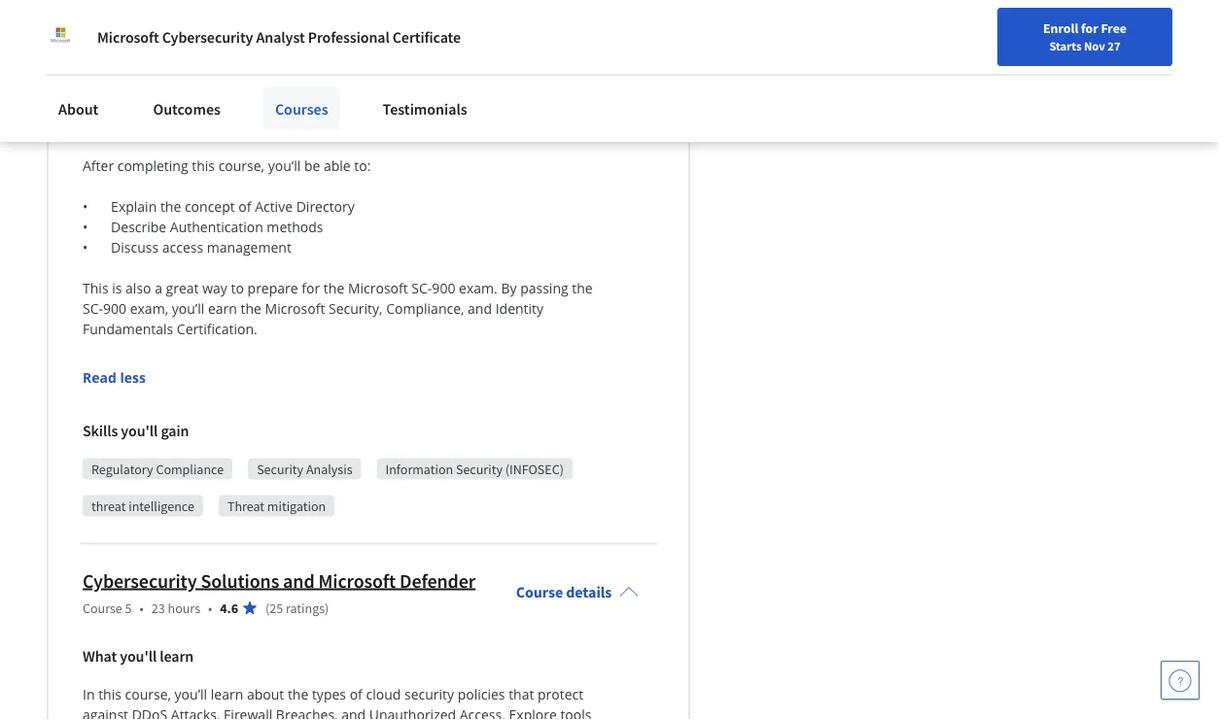 Task type: locate. For each thing, give the bounding box(es) containing it.
outcomes
[[153, 99, 221, 119]]

details
[[566, 583, 612, 603]]

information security (infosec)
[[386, 461, 564, 478]]

this
[[98, 685, 121, 704]]

•
[[140, 600, 144, 617], [208, 600, 212, 617]]

course left details
[[516, 583, 563, 603]]

you'll right what
[[120, 647, 157, 667]]

solutions
[[201, 569, 279, 593]]

what you'll learn
[[83, 647, 194, 667]]

types
[[312, 685, 346, 704]]

what
[[83, 647, 117, 667]]

learn inside in this course, you'll learn about the types of cloud security policies that protect against ddos attacks, firewall breaches, and unauthorized access. explore tool
[[211, 685, 243, 704]]

0 horizontal spatial •
[[140, 600, 144, 617]]

27
[[1108, 38, 1121, 53]]

course for course details
[[516, 583, 563, 603]]

skills you'll gain
[[83, 422, 189, 441]]

about
[[247, 685, 284, 704]]

and up ( 25 ratings )
[[283, 569, 315, 593]]

0 horizontal spatial and
[[283, 569, 315, 593]]

you'll for gain
[[121, 422, 158, 441]]

for
[[1081, 19, 1098, 37]]

5
[[125, 600, 132, 617]]

microsoft up )
[[318, 569, 396, 593]]

explore
[[509, 706, 557, 719]]

security up threat mitigation
[[257, 461, 303, 478]]

4.6
[[220, 600, 238, 617]]

security
[[257, 461, 303, 478], [456, 461, 503, 478]]

and down of
[[341, 706, 366, 719]]

1 vertical spatial cybersecurity
[[83, 569, 197, 593]]

learn
[[160, 647, 194, 667], [211, 685, 243, 704]]

course,
[[125, 685, 171, 704]]

1 vertical spatial you'll
[[120, 647, 157, 667]]

microsoft
[[97, 27, 159, 47], [318, 569, 396, 593]]

1 horizontal spatial learn
[[211, 685, 243, 704]]

gain
[[161, 422, 189, 441]]

read less
[[83, 368, 146, 387]]

23
[[151, 600, 165, 617]]

course left 5
[[83, 600, 122, 617]]

security left (infosec)
[[456, 461, 503, 478]]

course 5 • 23 hours •
[[83, 600, 212, 617]]

2 • from the left
[[208, 600, 212, 617]]

cloud
[[366, 685, 401, 704]]

menu item
[[882, 19, 1007, 83]]

1 vertical spatial and
[[341, 706, 366, 719]]

and
[[283, 569, 315, 593], [341, 706, 366, 719]]

you'll
[[121, 422, 158, 441], [120, 647, 157, 667]]

mitigation
[[267, 498, 326, 515]]

skills
[[83, 422, 118, 441]]

1 horizontal spatial microsoft
[[318, 569, 396, 593]]

less
[[120, 368, 146, 387]]

25
[[270, 600, 283, 617]]

courses link
[[263, 87, 340, 130]]

learn up you'll
[[160, 647, 194, 667]]

0 horizontal spatial security
[[257, 461, 303, 478]]

of
[[350, 685, 362, 704]]

compliance
[[156, 461, 224, 478]]

help center image
[[1169, 669, 1192, 692]]

and inside in this course, you'll learn about the types of cloud security policies that protect against ddos attacks, firewall breaches, and unauthorized access. explore tool
[[341, 706, 366, 719]]

read
[[83, 368, 117, 387]]

• right 5
[[140, 600, 144, 617]]

defender
[[400, 569, 476, 593]]

0 vertical spatial learn
[[160, 647, 194, 667]]

you'll
[[175, 685, 207, 704]]

free
[[1101, 19, 1127, 37]]

0 horizontal spatial course
[[83, 600, 122, 617]]

0 horizontal spatial microsoft
[[97, 27, 159, 47]]

None search field
[[262, 12, 456, 51]]

cybersecurity
[[162, 27, 253, 47], [83, 569, 197, 593]]

ratings
[[286, 600, 325, 617]]

course inside dropdown button
[[516, 583, 563, 603]]

learn up "firewall"
[[211, 685, 243, 704]]

1 horizontal spatial and
[[341, 706, 366, 719]]

0 vertical spatial you'll
[[121, 422, 158, 441]]

1 vertical spatial learn
[[211, 685, 243, 704]]

1 horizontal spatial security
[[456, 461, 503, 478]]

• left 4.6
[[208, 600, 212, 617]]

security
[[404, 685, 454, 704]]

testimonials link
[[371, 87, 479, 130]]

in this course, you'll learn about the types of cloud security policies that protect against ddos attacks, firewall breaches, and unauthorized access. explore tool
[[83, 685, 595, 719]]

access.
[[460, 706, 505, 719]]

you'll left gain
[[121, 422, 158, 441]]

hours
[[168, 600, 200, 617]]

ddos
[[132, 706, 167, 719]]

microsoft right microsoft icon
[[97, 27, 159, 47]]

cybersecurity up the course 5 • 23 hours •
[[83, 569, 197, 593]]

cybersecurity left the analyst
[[162, 27, 253, 47]]

course details
[[516, 583, 612, 603]]

(
[[265, 600, 270, 617]]

threat intelligence
[[91, 498, 194, 515]]

information
[[386, 461, 453, 478]]

0 horizontal spatial learn
[[160, 647, 194, 667]]

1 horizontal spatial •
[[208, 600, 212, 617]]

1 horizontal spatial course
[[516, 583, 563, 603]]

2 security from the left
[[456, 461, 503, 478]]

outcomes link
[[141, 87, 232, 130]]

cybersecurity solutions and microsoft defender link
[[83, 569, 476, 593]]

course
[[516, 583, 563, 603], [83, 600, 122, 617]]

enroll for free starts nov 27
[[1043, 19, 1127, 53]]



Task type: vqa. For each thing, say whether or not it's contained in the screenshot.
"You'Ll" to the bottom
yes



Task type: describe. For each thing, give the bounding box(es) containing it.
certificate
[[393, 27, 461, 47]]

about link
[[47, 87, 110, 130]]

nov
[[1084, 38, 1105, 53]]

protect
[[538, 685, 584, 704]]

0 vertical spatial and
[[283, 569, 315, 593]]

analysis
[[306, 461, 352, 478]]

read less button
[[83, 367, 146, 388]]

0 vertical spatial microsoft
[[97, 27, 159, 47]]

against
[[83, 706, 128, 719]]

professional
[[308, 27, 390, 47]]

0 vertical spatial cybersecurity
[[162, 27, 253, 47]]

1 security from the left
[[257, 461, 303, 478]]

testimonials
[[383, 99, 467, 119]]

1 • from the left
[[140, 600, 144, 617]]

show notifications image
[[1028, 24, 1051, 48]]

intelligence
[[129, 498, 194, 515]]

course for course 5 • 23 hours •
[[83, 600, 122, 617]]

breaches,
[[276, 706, 338, 719]]

unauthorized
[[369, 706, 456, 719]]

regulatory
[[91, 461, 153, 478]]

regulatory compliance
[[91, 461, 224, 478]]

firewall
[[224, 706, 272, 719]]

courses
[[275, 99, 328, 119]]

course details button
[[501, 556, 654, 630]]

1 vertical spatial microsoft
[[318, 569, 396, 593]]

analyst
[[256, 27, 305, 47]]

threat
[[227, 498, 264, 515]]

(infosec)
[[505, 461, 564, 478]]

that
[[509, 685, 534, 704]]

starts
[[1049, 38, 1082, 53]]

policies
[[458, 685, 505, 704]]

cybersecurity solutions and microsoft defender
[[83, 569, 476, 593]]

threat mitigation
[[227, 498, 326, 515]]

in
[[83, 685, 95, 704]]

about
[[58, 99, 99, 119]]

attacks,
[[171, 706, 220, 719]]

microsoft cybersecurity analyst professional certificate
[[97, 27, 461, 47]]

the
[[288, 685, 308, 704]]

security analysis
[[257, 461, 352, 478]]

threat
[[91, 498, 126, 515]]

microsoft image
[[47, 23, 74, 51]]

you'll for learn
[[120, 647, 157, 667]]

)
[[325, 600, 329, 617]]

( 25 ratings )
[[265, 600, 329, 617]]

coursera image
[[16, 16, 139, 47]]

enroll
[[1043, 19, 1078, 37]]



